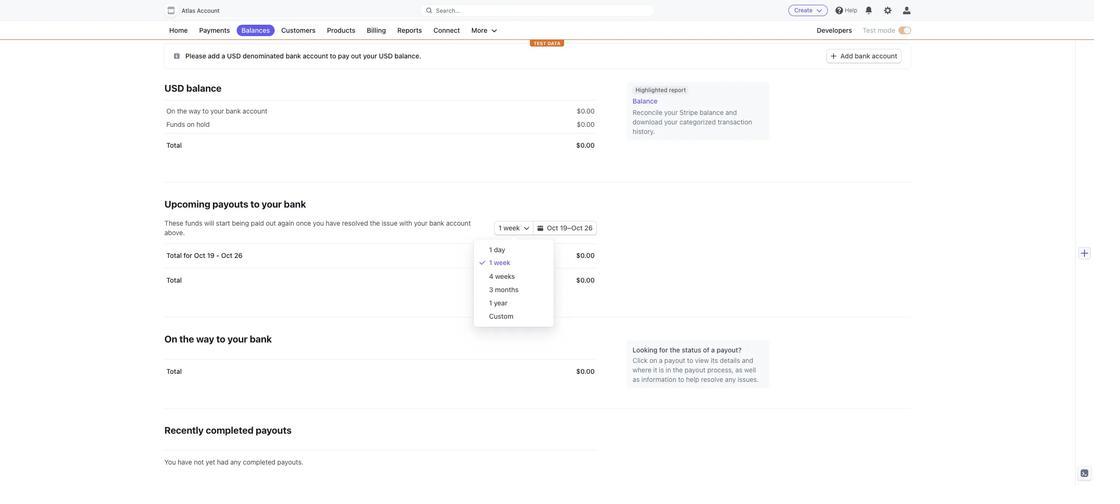 Task type: describe. For each thing, give the bounding box(es) containing it.
account inside button
[[872, 52, 898, 60]]

have inside the these funds will start being paid out again once you have resolved the issue with your bank account above.
[[326, 219, 340, 227]]

is
[[659, 366, 664, 374]]

0 vertical spatial 19
[[560, 224, 568, 232]]

and inside "looking for the status of a payout? click on a payout to view its details and where it is in the payout process, as well as information to help resolve any issues."
[[742, 357, 754, 365]]

on for on the way to your bank
[[165, 334, 177, 345]]

transaction
[[718, 118, 753, 126]]

balance
[[633, 97, 658, 105]]

oct 19 – oct 26
[[547, 224, 593, 232]]

highlighted report balance reconcile your stripe balance and download your categorized transaction history.
[[633, 87, 753, 136]]

start
[[216, 219, 230, 227]]

being
[[232, 219, 249, 227]]

the inside the these funds will start being paid out again once you have resolved the issue with your bank account above.
[[370, 219, 380, 227]]

manage payouts button
[[842, 2, 911, 16]]

reconcile
[[633, 108, 663, 116]]

test
[[534, 40, 546, 46]]

custom
[[489, 312, 514, 320]]

funds on hold
[[166, 120, 210, 128]]

3
[[489, 286, 493, 294]]

billing
[[367, 26, 386, 34]]

overview link
[[165, 19, 194, 36]]

0 horizontal spatial usd
[[165, 83, 184, 94]]

stripe
[[680, 108, 698, 116]]

products link
[[322, 25, 360, 36]]

$0.00 for row containing total for
[[576, 252, 595, 260]]

0 vertical spatial payout
[[665, 357, 686, 365]]

0 horizontal spatial on
[[187, 120, 195, 128]]

months
[[495, 286, 519, 294]]

its
[[711, 357, 718, 365]]

Search… text field
[[421, 5, 655, 16]]

looking
[[633, 346, 658, 354]]

1 up 4 on the left bottom of page
[[489, 259, 492, 267]]

add bank account button
[[828, 49, 902, 63]]

for for the
[[660, 346, 668, 354]]

svg image
[[174, 53, 180, 59]]

add
[[841, 52, 853, 60]]

of
[[703, 346, 710, 354]]

and inside highlighted report balance reconcile your stripe balance and download your categorized transaction history.
[[726, 108, 737, 116]]

1 horizontal spatial a
[[659, 357, 663, 365]]

looking for the status of a payout? click on a payout to view its details and where it is in the payout process, as well as information to help resolve any issues.
[[633, 346, 759, 384]]

0 horizontal spatial a
[[222, 52, 225, 60]]

report
[[669, 87, 686, 94]]

week for 1 week button
[[494, 259, 511, 267]]

add bank account
[[841, 52, 898, 60]]

home
[[169, 26, 188, 34]]

issue
[[382, 219, 398, 227]]

information
[[642, 376, 677, 384]]

$0.00 for second row from the bottom
[[576, 276, 595, 284]]

more
[[472, 26, 488, 34]]

hold
[[196, 120, 210, 128]]

upcoming
[[165, 199, 210, 210]]

payouts
[[248, 23, 273, 31]]

2 vertical spatial payouts
[[256, 425, 292, 436]]

$0.00 for row containing on the way to your bank account
[[577, 107, 595, 115]]

1 day button
[[476, 243, 552, 257]]

on the way to your bank
[[165, 334, 272, 345]]

svg image right 1 week popup button
[[538, 225, 543, 231]]

mode
[[878, 26, 896, 34]]

process,
[[708, 366, 734, 374]]

1 inside button
[[489, 246, 492, 254]]

developers
[[817, 26, 853, 34]]

bank inside the these funds will start being paid out again once you have resolved the issue with your bank account above.
[[430, 219, 445, 227]]

status
[[682, 346, 702, 354]]

payments link
[[195, 25, 235, 36]]

help
[[845, 7, 858, 14]]

highlighted
[[636, 87, 668, 94]]

these funds will start being paid out again once you have resolved the issue with your bank account above.
[[165, 219, 471, 237]]

26 inside grid
[[234, 252, 243, 260]]

payout?
[[717, 346, 742, 354]]

upcoming payouts to your bank
[[165, 199, 306, 210]]

4
[[489, 272, 494, 281]]

1 vertical spatial as
[[633, 376, 640, 384]]

account inside row
[[243, 107, 267, 115]]

not
[[194, 458, 204, 466]]

help
[[686, 376, 700, 384]]

year
[[494, 299, 508, 307]]

1 vertical spatial a
[[711, 346, 715, 354]]

payouts for manage
[[873, 5, 898, 13]]

on the way to your bank account
[[166, 107, 267, 115]]

test data
[[534, 40, 561, 46]]

resolve
[[701, 376, 724, 384]]

6 row from the top
[[165, 359, 597, 384]]

resolved
[[342, 219, 368, 227]]

top-ups
[[208, 23, 234, 31]]

you
[[165, 458, 176, 466]]

row containing total for
[[165, 243, 597, 268]]

day
[[494, 246, 506, 254]]

top-ups link
[[208, 19, 234, 36]]

once
[[296, 219, 311, 227]]

3 row from the top
[[165, 133, 597, 158]]

balances link
[[237, 25, 275, 36]]

way for on the way to your bank
[[196, 334, 214, 345]]

create button
[[789, 5, 828, 16]]

row containing on the way to your bank account
[[165, 101, 597, 120]]

test
[[863, 26, 876, 34]]

account
[[197, 7, 220, 14]]

for for oct
[[184, 252, 192, 260]]

manage
[[846, 5, 871, 13]]

1 vertical spatial balances
[[242, 26, 270, 34]]

19 inside row
[[207, 252, 215, 260]]

-
[[216, 252, 219, 260]]

denominated
[[243, 52, 284, 60]]

1 horizontal spatial as
[[736, 366, 743, 374]]

grid containing total for
[[165, 243, 597, 293]]



Task type: locate. For each thing, give the bounding box(es) containing it.
payouts for upcoming
[[213, 199, 248, 210]]

balance up categorized
[[700, 108, 724, 116]]

view
[[695, 357, 709, 365]]

well
[[745, 366, 756, 374]]

1 vertical spatial grid
[[165, 243, 597, 293]]

completed left payouts.
[[243, 458, 276, 466]]

5 row from the top
[[165, 268, 597, 293]]

4 weeks button
[[476, 270, 552, 283]]

tab list containing overview
[[165, 19, 911, 36]]

account inside the these funds will start being paid out again once you have resolved the issue with your bank account above.
[[446, 219, 471, 227]]

0 vertical spatial 1 week
[[499, 224, 520, 232]]

search…
[[436, 7, 460, 14]]

products
[[327, 26, 356, 34]]

for
[[184, 252, 192, 260], [660, 346, 668, 354]]

1 year button
[[476, 297, 552, 310]]

$0.00 for first row from the bottom of the page
[[576, 368, 595, 376]]

a right add
[[222, 52, 225, 60]]

and up transaction
[[726, 108, 737, 116]]

on inside "looking for the status of a payout? click on a payout to view its details and where it is in the payout process, as well as information to help resolve any issues."
[[650, 357, 658, 365]]

out right pay
[[351, 52, 362, 60]]

0 horizontal spatial 26
[[234, 252, 243, 260]]

for inside "looking for the status of a payout? click on a payout to view its details and where it is in the payout process, as well as information to help resolve any issues."
[[660, 346, 668, 354]]

1 vertical spatial on
[[165, 334, 177, 345]]

balance link
[[633, 97, 764, 106]]

connect
[[434, 26, 460, 34]]

0 horizontal spatial balances
[[165, 1, 221, 17]]

0 vertical spatial a
[[222, 52, 225, 60]]

3 months button
[[476, 283, 552, 297]]

week
[[504, 224, 520, 232], [494, 259, 511, 267]]

week inside button
[[494, 259, 511, 267]]

any down process,
[[725, 376, 736, 384]]

1 row from the top
[[165, 101, 597, 120]]

any inside "looking for the status of a payout? click on a payout to view its details and where it is in the payout process, as well as information to help resolve any issues."
[[725, 376, 736, 384]]

notifications image
[[865, 7, 873, 14]]

usd balance
[[165, 83, 222, 94]]

usd down svg icon
[[165, 83, 184, 94]]

19
[[560, 224, 568, 232], [207, 252, 215, 260]]

way for on the way to your bank account
[[189, 107, 201, 115]]

1 horizontal spatial usd
[[227, 52, 241, 60]]

have left 'not'
[[178, 458, 192, 466]]

1 vertical spatial 19
[[207, 252, 215, 260]]

0 horizontal spatial any
[[230, 458, 241, 466]]

0 vertical spatial for
[[184, 252, 192, 260]]

reports link
[[393, 25, 427, 36]]

1 vertical spatial completed
[[243, 458, 276, 466]]

billing link
[[362, 25, 391, 36]]

payouts up start
[[213, 199, 248, 210]]

0 vertical spatial way
[[189, 107, 201, 115]]

and up well
[[742, 357, 754, 365]]

completed
[[206, 425, 254, 436], [243, 458, 276, 466]]

payouts up payouts.
[[256, 425, 292, 436]]

manage payouts
[[846, 5, 898, 13]]

1 week for 1 week button
[[489, 259, 511, 267]]

usd right add
[[227, 52, 241, 60]]

svg image for 1 week
[[524, 225, 530, 231]]

0 horizontal spatial out
[[266, 219, 276, 227]]

on left hold
[[187, 120, 195, 128]]

0 vertical spatial week
[[504, 224, 520, 232]]

0 vertical spatial any
[[725, 376, 736, 384]]

recently
[[165, 425, 204, 436]]

details
[[720, 357, 740, 365]]

a
[[222, 52, 225, 60], [711, 346, 715, 354], [659, 357, 663, 365]]

out right paid
[[266, 219, 276, 227]]

had
[[217, 458, 229, 466]]

0 vertical spatial and
[[726, 108, 737, 116]]

1 week down day
[[489, 259, 511, 267]]

bank
[[286, 52, 301, 60], [855, 52, 871, 60], [226, 107, 241, 115], [284, 199, 306, 210], [430, 219, 445, 227], [250, 334, 272, 345]]

26 right -
[[234, 252, 243, 260]]

balance inside highlighted report balance reconcile your stripe balance and download your categorized transaction history.
[[700, 108, 724, 116]]

2 horizontal spatial a
[[711, 346, 715, 354]]

for down above. at the left of the page
[[184, 252, 192, 260]]

on for on the way to your bank account
[[166, 107, 175, 115]]

1 vertical spatial way
[[196, 334, 214, 345]]

$0.00 for 4th row from the bottom
[[576, 141, 595, 149]]

1 total from the top
[[166, 141, 182, 149]]

any right had at the bottom of the page
[[230, 458, 241, 466]]

1 year
[[489, 299, 508, 307]]

these
[[165, 219, 183, 227]]

more button
[[467, 25, 502, 36]]

with
[[400, 219, 412, 227]]

1 vertical spatial balance
[[700, 108, 724, 116]]

0 vertical spatial on
[[187, 120, 195, 128]]

as
[[736, 366, 743, 374], [633, 376, 640, 384]]

0 vertical spatial completed
[[206, 425, 254, 436]]

0 vertical spatial payouts
[[873, 5, 898, 13]]

row
[[165, 101, 597, 120], [165, 116, 597, 133], [165, 133, 597, 158], [165, 243, 597, 268], [165, 268, 597, 293], [165, 359, 597, 384]]

1 left the year
[[489, 299, 492, 307]]

paid
[[251, 219, 264, 227]]

again
[[278, 219, 294, 227]]

1 horizontal spatial 26
[[585, 224, 593, 232]]

connect link
[[429, 25, 465, 36]]

svg image right manage payouts at the top right
[[902, 6, 907, 12]]

to inside row
[[203, 107, 209, 115]]

0 vertical spatial balance
[[186, 83, 222, 94]]

2 vertical spatial a
[[659, 357, 663, 365]]

on
[[187, 120, 195, 128], [650, 357, 658, 365]]

1 horizontal spatial have
[[326, 219, 340, 227]]

0 horizontal spatial as
[[633, 376, 640, 384]]

Search… search field
[[421, 5, 655, 16]]

1 horizontal spatial out
[[351, 52, 362, 60]]

payouts link
[[248, 19, 273, 36]]

1 inside popup button
[[499, 224, 502, 232]]

0 vertical spatial have
[[326, 219, 340, 227]]

0 horizontal spatial payouts
[[213, 199, 248, 210]]

week inside popup button
[[504, 224, 520, 232]]

1 horizontal spatial payouts
[[256, 425, 292, 436]]

4 row from the top
[[165, 243, 597, 268]]

help button
[[832, 3, 862, 18]]

a up is
[[659, 357, 663, 365]]

in
[[666, 366, 671, 374]]

$0.00 for row containing funds on hold
[[577, 120, 595, 128]]

1 horizontal spatial 19
[[560, 224, 568, 232]]

will
[[204, 219, 214, 227]]

0 vertical spatial on
[[166, 107, 175, 115]]

1 vertical spatial week
[[494, 259, 511, 267]]

svg image inside add bank account button
[[831, 53, 837, 59]]

1 vertical spatial 1 week
[[489, 259, 511, 267]]

1 vertical spatial 26
[[234, 252, 243, 260]]

1 horizontal spatial balances
[[242, 26, 270, 34]]

payouts.
[[277, 458, 304, 466]]

svg image up 1 day button
[[524, 225, 530, 231]]

grid
[[165, 101, 597, 158], [165, 243, 597, 293]]

on up it
[[650, 357, 658, 365]]

1 vertical spatial any
[[230, 458, 241, 466]]

1 vertical spatial payout
[[685, 366, 706, 374]]

3 total from the top
[[166, 276, 182, 284]]

1 vertical spatial have
[[178, 458, 192, 466]]

0 vertical spatial out
[[351, 52, 362, 60]]

1 day
[[489, 246, 506, 254]]

1 week for 1 week popup button
[[499, 224, 520, 232]]

svg image inside manage payouts popup button
[[902, 6, 907, 12]]

2 total from the top
[[166, 252, 182, 260]]

svg image inside 1 week popup button
[[524, 225, 530, 231]]

balance up on the way to your bank account
[[186, 83, 222, 94]]

1 horizontal spatial and
[[742, 357, 754, 365]]

1 up day
[[499, 224, 502, 232]]

for inside row
[[184, 252, 192, 260]]

4 weeks
[[489, 272, 515, 281]]

2 row from the top
[[165, 116, 597, 133]]

$0.00
[[577, 107, 595, 115], [577, 120, 595, 128], [576, 141, 595, 149], [576, 252, 595, 260], [576, 276, 595, 284], [576, 368, 595, 376]]

balances
[[165, 1, 221, 17], [242, 26, 270, 34]]

0 horizontal spatial and
[[726, 108, 737, 116]]

2 horizontal spatial usd
[[379, 52, 393, 60]]

way inside row
[[189, 107, 201, 115]]

payout up 'in'
[[665, 357, 686, 365]]

you have not yet had any completed payouts.
[[165, 458, 304, 466]]

as down where
[[633, 376, 640, 384]]

funds
[[185, 219, 203, 227]]

pay
[[338, 52, 349, 60]]

atlas account
[[182, 7, 220, 14]]

week down day
[[494, 259, 511, 267]]

your
[[363, 52, 377, 60], [211, 107, 224, 115], [665, 108, 678, 116], [664, 118, 678, 126], [262, 199, 282, 210], [414, 219, 428, 227], [228, 334, 248, 345]]

1 horizontal spatial for
[[660, 346, 668, 354]]

1 grid from the top
[[165, 101, 597, 158]]

balances up the denominated
[[242, 26, 270, 34]]

0 horizontal spatial balance
[[186, 83, 222, 94]]

0 horizontal spatial have
[[178, 458, 192, 466]]

balances up overview
[[165, 1, 221, 17]]

balance
[[186, 83, 222, 94], [700, 108, 724, 116]]

1 horizontal spatial any
[[725, 376, 736, 384]]

26 right – at the right top
[[585, 224, 593, 232]]

0 vertical spatial balances
[[165, 1, 221, 17]]

1 vertical spatial on
[[650, 357, 658, 365]]

your inside the these funds will start being paid out again once you have resolved the issue with your bank account above.
[[414, 219, 428, 227]]

1 vertical spatial out
[[266, 219, 276, 227]]

tab list
[[165, 19, 911, 36]]

create
[[795, 7, 813, 14]]

payouts up mode
[[873, 5, 898, 13]]

row containing funds on hold
[[165, 116, 597, 133]]

0 vertical spatial grid
[[165, 101, 597, 158]]

0 horizontal spatial for
[[184, 252, 192, 260]]

completed up "you have not yet had any completed payouts." at bottom
[[206, 425, 254, 436]]

categorized
[[680, 118, 716, 126]]

2 horizontal spatial payouts
[[873, 5, 898, 13]]

atlas account button
[[165, 4, 229, 17]]

payments
[[199, 26, 230, 34]]

as left well
[[736, 366, 743, 374]]

1 week up 1 day button
[[499, 224, 520, 232]]

–
[[568, 224, 572, 232]]

week for 1 week popup button
[[504, 224, 520, 232]]

grid containing on the way to your bank account
[[165, 101, 597, 158]]

please
[[185, 52, 206, 60]]

total for oct 19 - oct 26
[[166, 252, 243, 260]]

0 horizontal spatial 19
[[207, 252, 215, 260]]

balance.
[[395, 52, 421, 60]]

0 vertical spatial as
[[736, 366, 743, 374]]

recently completed payouts
[[165, 425, 292, 436]]

overview
[[165, 23, 194, 31]]

payouts inside popup button
[[873, 5, 898, 13]]

reports
[[398, 26, 422, 34]]

1 vertical spatial and
[[742, 357, 754, 365]]

weeks
[[495, 272, 515, 281]]

to
[[330, 52, 336, 60], [203, 107, 209, 115], [251, 199, 260, 210], [216, 334, 226, 345], [687, 357, 694, 365], [678, 376, 685, 384]]

test mode
[[863, 26, 896, 34]]

add
[[208, 52, 220, 60]]

please add a usd denominated bank account to pay out your usd balance.
[[185, 52, 421, 60]]

1 week inside button
[[489, 259, 511, 267]]

1 left day
[[489, 246, 492, 254]]

3 months
[[489, 286, 519, 294]]

for right looking
[[660, 346, 668, 354]]

a right of
[[711, 346, 715, 354]]

1 week inside popup button
[[499, 224, 520, 232]]

download
[[633, 118, 663, 126]]

4 total from the top
[[166, 368, 182, 376]]

svg image left add
[[831, 53, 837, 59]]

above.
[[165, 229, 185, 237]]

svg image for add bank account
[[831, 53, 837, 59]]

history.
[[633, 127, 655, 136]]

1 horizontal spatial balance
[[700, 108, 724, 116]]

1 week button
[[495, 222, 533, 235]]

payout up help
[[685, 366, 706, 374]]

way
[[189, 107, 201, 115], [196, 334, 214, 345]]

1 vertical spatial for
[[660, 346, 668, 354]]

0 vertical spatial 26
[[585, 224, 593, 232]]

svg image
[[902, 6, 907, 12], [831, 53, 837, 59], [524, 225, 530, 231], [538, 225, 543, 231]]

atlas
[[182, 7, 195, 14]]

1 vertical spatial payouts
[[213, 199, 248, 210]]

bank inside button
[[855, 52, 871, 60]]

1 horizontal spatial on
[[650, 357, 658, 365]]

funds
[[166, 120, 185, 128]]

have right you
[[326, 219, 340, 227]]

out inside the these funds will start being paid out again once you have resolved the issue with your bank account above.
[[266, 219, 276, 227]]

week up 1 day button
[[504, 224, 520, 232]]

svg image for manage payouts
[[902, 6, 907, 12]]

usd left balance.
[[379, 52, 393, 60]]

2 grid from the top
[[165, 243, 597, 293]]



Task type: vqa. For each thing, say whether or not it's contained in the screenshot.
BALANCE.
yes



